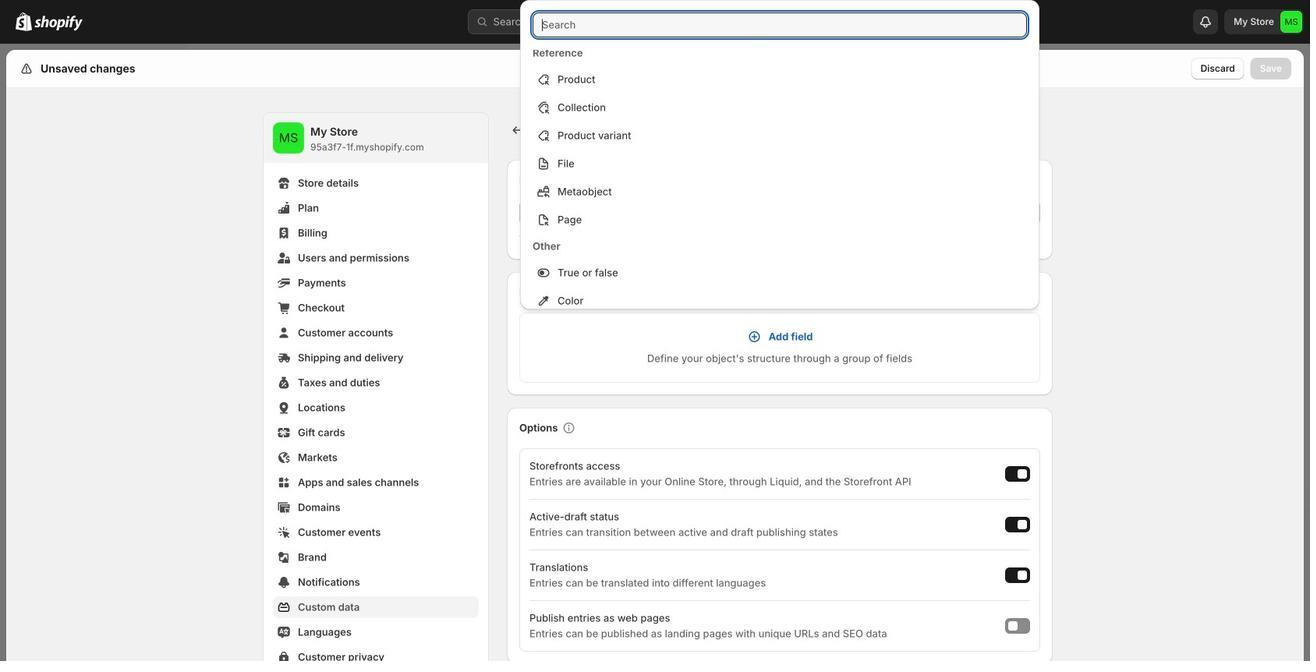 Task type: describe. For each thing, give the bounding box(es) containing it.
0 horizontal spatial shopify image
[[16, 12, 32, 31]]

search list box
[[520, 0, 1040, 479]]

Examples: Cart upsell, Fabric colors, Product bundle text field
[[520, 200, 995, 225]]

my store image
[[273, 122, 304, 154]]

Search search field
[[533, 12, 1027, 37]]

2 group from the top
[[520, 261, 1040, 398]]



Task type: vqa. For each thing, say whether or not it's contained in the screenshot.
rightmost Shopify image
yes



Task type: locate. For each thing, give the bounding box(es) containing it.
settings dialog
[[6, 50, 1304, 662]]

shop settings menu element
[[264, 113, 488, 662]]

1 horizontal spatial shopify image
[[34, 15, 83, 31]]

1 group from the top
[[520, 67, 1040, 232]]

0 vertical spatial group
[[520, 67, 1040, 232]]

my store image
[[1281, 11, 1303, 33]]

group
[[520, 67, 1040, 232], [520, 261, 1040, 398]]

shopify image
[[16, 12, 32, 31], [34, 15, 83, 31]]

1 vertical spatial group
[[520, 261, 1040, 398]]

toggle publishing entries as web pages image
[[1009, 622, 1018, 631]]



